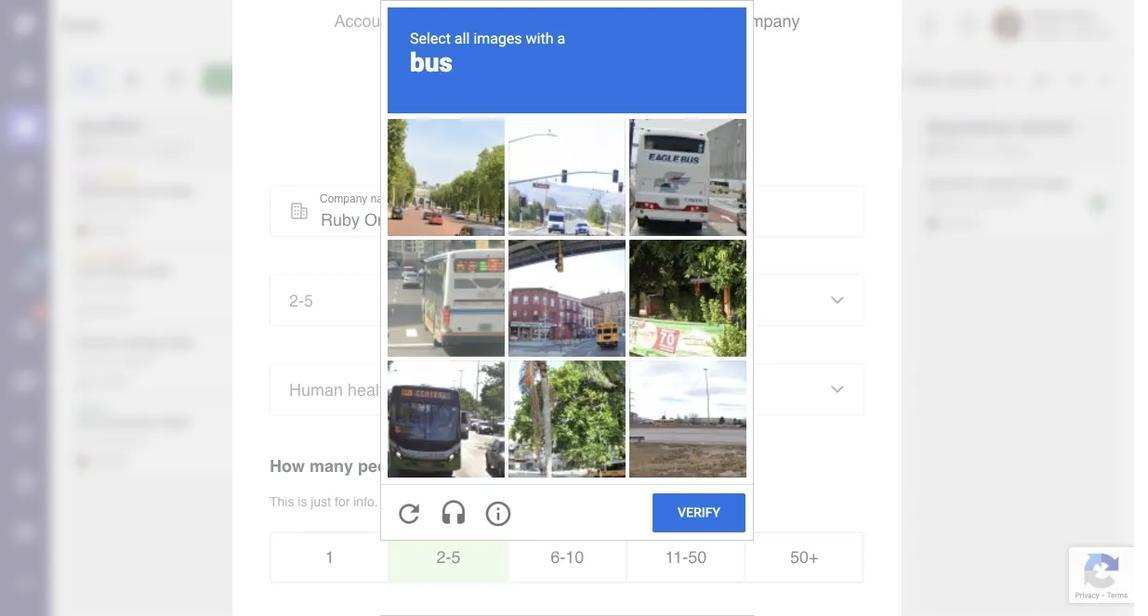 Task type: describe. For each thing, give the bounding box(es) containing it.
you
[[572, 12, 599, 31]]

0 horizontal spatial 5
[[304, 291, 313, 310]]

xxs image for 2-5
[[830, 293, 845, 308]]

in
[[417, 457, 431, 476]]

about for about your company
[[428, 73, 508, 105]]

0 horizontal spatial your
[[436, 457, 472, 476]]

how many people in your company will use pipedrive?
[[270, 457, 706, 476]]

0 vertical spatial your
[[516, 73, 576, 105]]

0 horizontal spatial 2-5
[[289, 291, 313, 310]]

company
[[728, 12, 800, 31]]

2 horizontal spatial your
[[613, 129, 639, 144]]

can
[[407, 494, 428, 509]]

just
[[311, 494, 331, 509]]

account
[[334, 12, 395, 31]]

11-50
[[665, 548, 707, 567]]

about you
[[524, 12, 599, 31]]

about for about you
[[524, 12, 568, 31]]

to
[[529, 129, 540, 144]]

1 horizontal spatial use
[[587, 457, 616, 476]]

6-10
[[551, 548, 584, 567]]

human health and social
[[289, 380, 473, 399]]

6-
[[551, 548, 565, 567]]

info.
[[354, 494, 378, 509]]

0 horizontal spatial 2-
[[289, 291, 304, 310]]

0 horizontal spatial use
[[456, 129, 477, 144]]

human
[[289, 380, 343, 399]]

experience.
[[642, 129, 710, 144]]

any
[[516, 494, 537, 509]]

people
[[358, 457, 412, 476]]

1 vertical spatial company
[[477, 457, 550, 476]]

xxs image for human health and social
[[830, 382, 845, 397]]

50
[[688, 548, 707, 567]]

and
[[398, 380, 426, 399]]

many
[[310, 457, 353, 476]]

11-
[[665, 548, 688, 567]]

you
[[382, 494, 403, 509]]

social
[[431, 380, 473, 399]]

xs image
[[288, 200, 311, 222]]



Task type: locate. For each thing, give the bounding box(es) containing it.
your
[[516, 73, 576, 105], [613, 129, 639, 144], [436, 457, 472, 476]]

0 vertical spatial 2-5
[[289, 291, 313, 310]]

1 horizontal spatial 2-5
[[437, 548, 461, 567]]

50+
[[790, 548, 819, 567]]

50+ button
[[744, 532, 865, 584]]

2-
[[289, 291, 304, 310], [437, 548, 451, 567]]

use right will
[[587, 457, 616, 476]]

6-10 button
[[507, 532, 626, 584]]

your up to
[[516, 73, 576, 105]]

0 horizontal spatial company
[[477, 457, 550, 476]]

2 vertical spatial your
[[436, 457, 472, 476]]

5
[[304, 291, 313, 310], [451, 548, 461, 567]]

1 horizontal spatial about
[[524, 12, 568, 31]]

2-5 button
[[388, 532, 507, 584]]

company up at
[[477, 457, 550, 476]]

how
[[270, 457, 305, 476]]

5 inside button
[[451, 548, 461, 567]]

at
[[501, 494, 512, 509]]

1 vertical spatial your
[[613, 129, 639, 144]]

about up the this
[[428, 73, 508, 105]]

2 xxs image from the top
[[830, 382, 845, 397]]

use
[[456, 129, 477, 144], [587, 457, 616, 476]]

1
[[325, 548, 335, 567]]

2-5 inside 2-5 button
[[437, 548, 461, 567]]

0 horizontal spatial about
[[428, 73, 508, 105]]

personalize
[[543, 129, 610, 144]]

health
[[348, 380, 393, 399]]

1 horizontal spatial your
[[516, 73, 576, 105]]

0 vertical spatial about
[[524, 12, 568, 31]]

this is just for info. you can invite users at any time.
[[270, 494, 568, 509]]

1 horizontal spatial company
[[584, 73, 707, 105]]

1 vertical spatial 2-
[[437, 548, 451, 567]]

5 up human
[[304, 291, 313, 310]]

this
[[270, 494, 294, 509]]

we'll use this info to personalize your experience.
[[425, 129, 710, 144]]

your right the in
[[436, 457, 472, 476]]

about left you
[[524, 12, 568, 31]]

1 vertical spatial 2-5
[[437, 548, 461, 567]]

about your company
[[428, 73, 707, 105]]

company up experience.
[[584, 73, 707, 105]]

pipedrive?
[[620, 457, 706, 476]]

0 vertical spatial use
[[456, 129, 477, 144]]

  text field
[[270, 185, 865, 237]]

1 button
[[270, 532, 388, 584]]

0 vertical spatial 2-
[[289, 291, 304, 310]]

1 vertical spatial about
[[428, 73, 508, 105]]

use left the this
[[456, 129, 477, 144]]

2- down invite
[[437, 548, 451, 567]]

5 down invite
[[451, 548, 461, 567]]

11-50 button
[[626, 532, 744, 584]]

2-5 down invite
[[437, 548, 461, 567]]

for
[[335, 494, 350, 509]]

1 vertical spatial 5
[[451, 548, 461, 567]]

2-5 down xs "image"
[[289, 291, 313, 310]]

xxs image
[[830, 293, 845, 308], [830, 382, 845, 397]]

10
[[565, 548, 584, 567]]

2- down xs "image"
[[289, 291, 304, 310]]

will
[[555, 457, 582, 476]]

2-5
[[289, 291, 313, 310], [437, 548, 461, 567]]

time.
[[540, 494, 568, 509]]

we'll
[[425, 129, 452, 144]]

0 vertical spatial xxs image
[[830, 293, 845, 308]]

1 vertical spatial xxs image
[[830, 382, 845, 397]]

0 vertical spatial 5
[[304, 291, 313, 310]]

is
[[298, 494, 307, 509]]

your right the personalize
[[613, 129, 639, 144]]

1 xxs image from the top
[[830, 293, 845, 308]]

2- inside button
[[437, 548, 451, 567]]

info
[[504, 129, 525, 144]]

about
[[524, 12, 568, 31], [428, 73, 508, 105]]

1 horizontal spatial 2-
[[437, 548, 451, 567]]

this
[[480, 129, 501, 144]]

0 vertical spatial company
[[584, 73, 707, 105]]

invite
[[432, 494, 462, 509]]

1 horizontal spatial 5
[[451, 548, 461, 567]]

1 vertical spatial use
[[587, 457, 616, 476]]

company
[[584, 73, 707, 105], [477, 457, 550, 476]]

users
[[466, 494, 498, 509]]



Task type: vqa. For each thing, say whether or not it's contained in the screenshot.
your
yes



